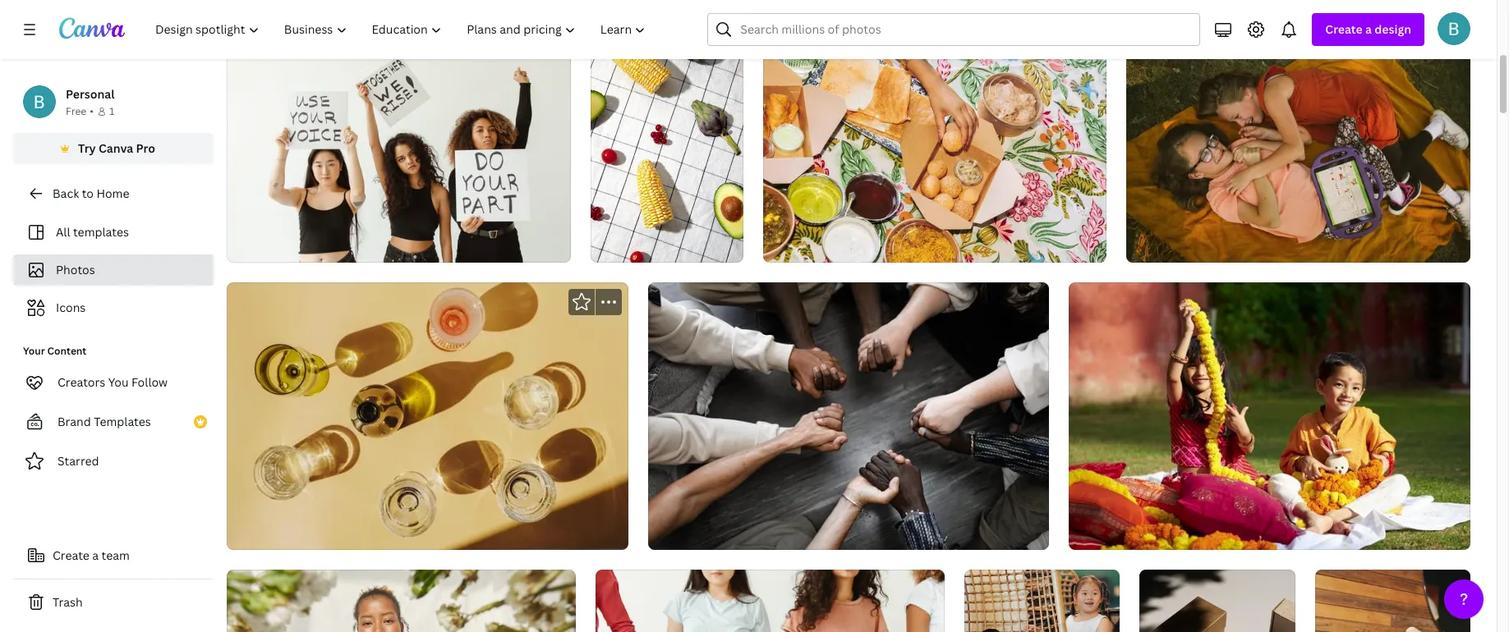 Task type: vqa. For each thing, say whether or not it's contained in the screenshot.
Team 1 element
no



Task type: locate. For each thing, give the bounding box(es) containing it.
brand templates link
[[13, 406, 214, 439]]

0 horizontal spatial create
[[53, 548, 89, 564]]

create inside button
[[53, 548, 89, 564]]

templates
[[94, 414, 151, 430]]

free •
[[66, 104, 94, 118]]

creators
[[58, 375, 105, 390]]

your
[[23, 344, 45, 358]]

create left design
[[1326, 21, 1363, 37]]

your content
[[23, 344, 87, 358]]

1 horizontal spatial a
[[1366, 21, 1372, 37]]

personal
[[66, 86, 115, 102]]

a inside button
[[92, 548, 99, 564]]

create
[[1326, 21, 1363, 37], [53, 548, 89, 564]]

starred link
[[13, 445, 214, 478]]

canva
[[99, 140, 133, 156]]

creators you follow link
[[13, 366, 214, 399]]

1 vertical spatial create
[[53, 548, 89, 564]]

photos
[[56, 262, 95, 278]]

a inside dropdown button
[[1366, 21, 1372, 37]]

trash
[[53, 595, 83, 610]]

create a team button
[[13, 540, 214, 573]]

create a design button
[[1312, 13, 1425, 46]]

follow
[[131, 375, 168, 390]]

parks and loving sisters laying on blanket at a park image
[[1127, 34, 1471, 263]]

a left design
[[1366, 21, 1372, 37]]

templates
[[73, 224, 129, 240]]

brand
[[58, 414, 91, 430]]

free
[[66, 104, 86, 118]]

a for design
[[1366, 21, 1372, 37]]

1
[[109, 104, 114, 118]]

0 vertical spatial a
[[1366, 21, 1372, 37]]

you
[[108, 375, 129, 390]]

create left team
[[53, 548, 89, 564]]

content
[[47, 344, 87, 358]]

back to home
[[53, 186, 129, 201]]

all templates
[[56, 224, 129, 240]]

a for team
[[92, 548, 99, 564]]

group of students holding hands image
[[648, 283, 1049, 551]]

None search field
[[708, 13, 1201, 46]]

1 vertical spatial a
[[92, 548, 99, 564]]

1 horizontal spatial create
[[1326, 21, 1363, 37]]

sustainable packaging flatlay of sustainable packagings image
[[1140, 570, 1295, 633]]

create inside dropdown button
[[1326, 21, 1363, 37]]

create for create a design
[[1326, 21, 1363, 37]]

0 horizontal spatial a
[[92, 548, 99, 564]]

a
[[1366, 21, 1372, 37], [92, 548, 99, 564]]

create a team
[[53, 548, 130, 564]]

a left team
[[92, 548, 99, 564]]

fashion and self-care woman posing with stuffed toys image
[[1315, 570, 1471, 633]]

raksha brother and sister with flower garlands outdoors image
[[1069, 283, 1471, 551]]

brad klo image
[[1438, 12, 1471, 45]]

0 vertical spatial create
[[1326, 21, 1363, 37]]

Search search field
[[741, 14, 1190, 45]]



Task type: describe. For each thing, give the bounding box(es) containing it.
back to home link
[[13, 177, 214, 210]]

trash link
[[13, 587, 214, 620]]

pro
[[136, 140, 155, 156]]

home
[[96, 186, 129, 201]]

create for create a team
[[53, 548, 89, 564]]

all templates link
[[23, 217, 204, 248]]

•
[[90, 104, 94, 118]]

team
[[101, 548, 130, 564]]

back
[[53, 186, 79, 201]]

to
[[82, 186, 94, 201]]

create a design
[[1326, 21, 1412, 37]]

icons
[[56, 300, 86, 316]]

icons link
[[23, 292, 204, 324]]

starred
[[58, 454, 99, 469]]

brand templates
[[58, 414, 151, 430]]

person eating indian takeaway food image
[[763, 34, 1107, 263]]

design
[[1375, 21, 1412, 37]]

top level navigation element
[[145, 13, 660, 46]]

all
[[56, 224, 70, 240]]

women protesting together image
[[227, 34, 571, 263]]

assortment of fruits and vegetables image
[[590, 34, 743, 263]]

light and vision glassware casting shadows image
[[227, 283, 628, 551]]

try
[[78, 140, 96, 156]]

creators you follow
[[58, 375, 168, 390]]

maternity editorial portrait of pregnant woman image
[[227, 570, 576, 633]]

try canva pro button
[[13, 133, 214, 164]]

people of color protesting together image
[[596, 570, 945, 633]]

try canva pro
[[78, 140, 155, 156]]



